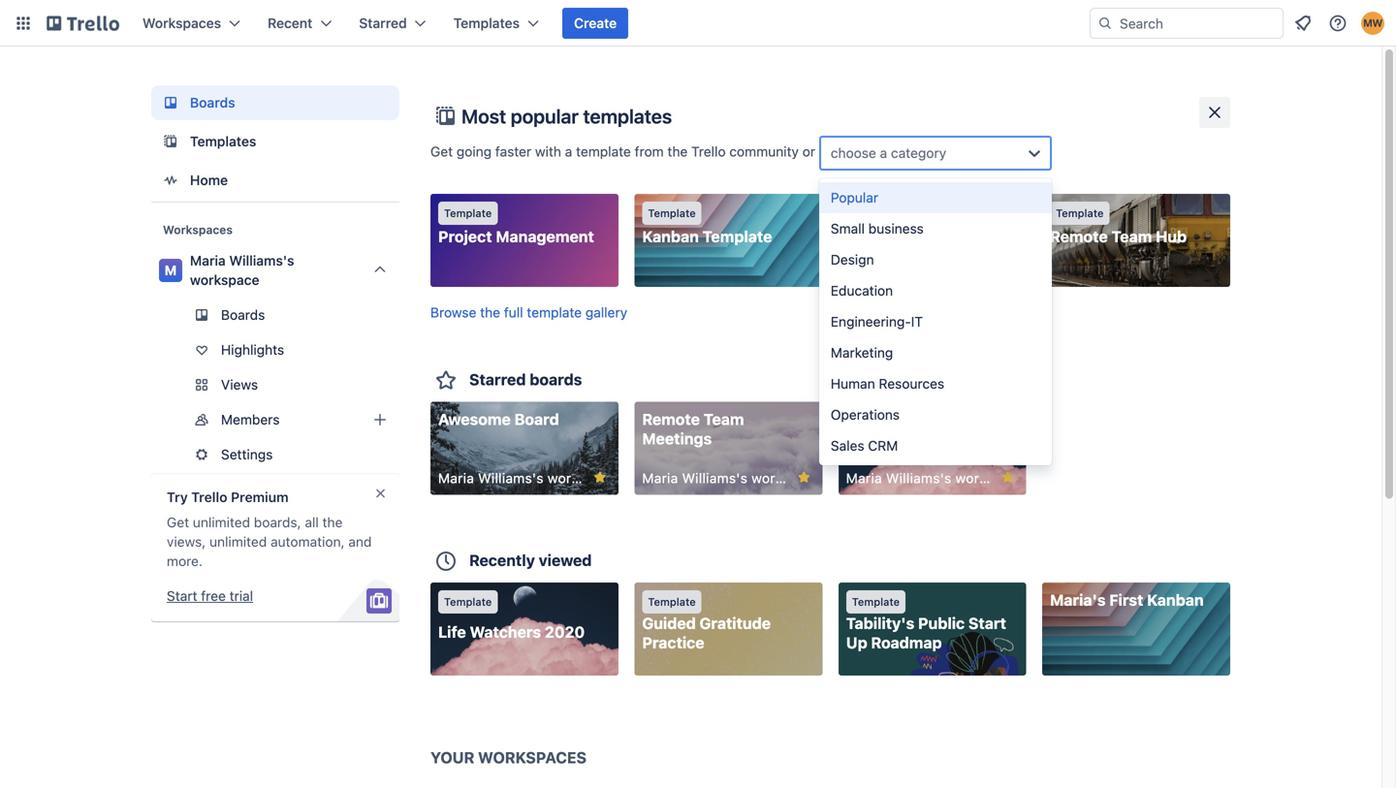 Task type: describe. For each thing, give the bounding box(es) containing it.
starred for starred boards
[[469, 370, 526, 389]]

awesome board
[[438, 410, 559, 429]]

templates link
[[151, 124, 399, 159]]

template project management
[[438, 207, 594, 246]]

board image
[[159, 91, 182, 114]]

maria for life watchers 2020
[[846, 470, 882, 486]]

starred for starred
[[359, 15, 407, 31]]

click to unstar this board. it will be removed from your starred list. image
[[591, 469, 609, 486]]

0 vertical spatial life watchers 2020
[[846, 410, 993, 429]]

1 vertical spatial the
[[480, 304, 500, 320]]

1 horizontal spatial a
[[880, 145, 887, 161]]

maria williams's workspace for remote team meetings
[[642, 470, 821, 486]]

start free trial button
[[167, 587, 253, 606]]

trial
[[229, 588, 253, 604]]

click to unstar this board. it will be removed from your starred list. image for remote team meetings
[[795, 469, 813, 486]]

board inside template simple project board
[[959, 227, 1004, 246]]

popular
[[511, 105, 579, 127]]

maria williams's workspace for awesome board
[[438, 470, 617, 486]]

management
[[496, 227, 594, 246]]

starred button
[[347, 8, 438, 39]]

workspace inside maria williams's workspace
[[190, 272, 259, 288]]

crm
[[868, 438, 898, 454]]

highlights
[[221, 342, 284, 358]]

search image
[[1097, 16, 1113, 31]]

trello inside try trello premium get unlimited boards, all the views, unlimited automation, and more.
[[191, 489, 227, 505]]

guided
[[642, 614, 696, 633]]

with
[[535, 144, 561, 160]]

template simple project board
[[846, 207, 1004, 246]]

get going faster with a template from the trello community or
[[430, 144, 819, 160]]

back to home image
[[47, 8, 119, 39]]

0 horizontal spatial a
[[565, 144, 572, 160]]

template for simple
[[852, 207, 900, 220]]

template for tability's
[[852, 596, 900, 608]]

faster
[[495, 144, 531, 160]]

1 vertical spatial life
[[438, 623, 466, 641]]

most
[[461, 105, 506, 127]]

from
[[635, 144, 664, 160]]

maria's first kanban link
[[1042, 583, 1230, 676]]

highlights link
[[151, 334, 399, 365]]

recently viewed
[[469, 551, 592, 570]]

maria williams's workspace for life watchers 2020
[[846, 470, 1025, 486]]

1 vertical spatial workspaces
[[163, 223, 233, 237]]

home
[[190, 172, 228, 188]]

education
[[831, 283, 893, 299]]

workspace for life watchers 2020
[[955, 470, 1025, 486]]

up
[[846, 634, 867, 652]]

1 horizontal spatial 2020
[[953, 410, 993, 429]]

hub
[[1156, 227, 1187, 246]]

maria's first kanban
[[1050, 591, 1204, 609]]

category
[[891, 145, 946, 161]]

1 horizontal spatial life
[[846, 410, 874, 429]]

williams's for life watchers 2020
[[886, 470, 952, 486]]

gallery
[[585, 304, 627, 320]]

workspaces
[[478, 748, 587, 767]]

get inside try trello premium get unlimited boards, all the views, unlimited automation, and more.
[[167, 514, 189, 530]]

1 vertical spatial unlimited
[[209, 534, 267, 550]]

practice
[[642, 634, 704, 652]]

boards
[[530, 370, 582, 389]]

maria inside maria williams's workspace
[[190, 253, 226, 269]]

design
[[831, 252, 874, 268]]

1 vertical spatial boards
[[221, 307, 265, 323]]

meetings
[[642, 429, 712, 448]]

workspace for remote team meetings
[[752, 470, 821, 486]]

team inside template remote team hub
[[1111, 227, 1152, 246]]

williams's for awesome board
[[478, 470, 544, 486]]

full
[[504, 304, 523, 320]]

kanban inside the template kanban template
[[642, 227, 699, 246]]

views link
[[151, 369, 399, 400]]

2 boards link from the top
[[151, 300, 399, 331]]

1 vertical spatial template
[[527, 304, 582, 320]]

1 horizontal spatial get
[[430, 144, 453, 160]]

business
[[868, 221, 924, 237]]

template guided gratitude practice
[[642, 596, 771, 652]]

click to unstar this board. it will be removed from your starred list. image for life watchers 2020
[[999, 469, 1017, 486]]

remote team meetings
[[642, 410, 744, 448]]

human resources
[[831, 376, 944, 392]]

starred boards
[[469, 370, 582, 389]]

primary element
[[0, 0, 1396, 47]]

browse the full template gallery link
[[430, 304, 627, 320]]

browse
[[430, 304, 476, 320]]

start inside template tability's public start up roadmap
[[968, 614, 1006, 633]]

settings
[[221, 446, 273, 462]]

maria for remote team meetings
[[642, 470, 678, 486]]

home link
[[151, 163, 399, 198]]

and
[[348, 534, 372, 550]]

small business
[[831, 221, 924, 237]]

maria williams (mariawilliams94) image
[[1361, 12, 1384, 35]]

most popular templates
[[461, 105, 672, 127]]

templates button
[[442, 8, 551, 39]]

viewed
[[539, 551, 592, 570]]

project inside template project management
[[438, 227, 492, 246]]

browse the full template gallery
[[430, 304, 627, 320]]

gratitude
[[700, 614, 771, 633]]

m
[[165, 262, 177, 278]]

home image
[[159, 169, 182, 192]]

members
[[221, 412, 280, 428]]

first
[[1109, 591, 1143, 609]]

template for kanban
[[648, 207, 696, 220]]

create
[[574, 15, 617, 31]]



Task type: vqa. For each thing, say whether or not it's contained in the screenshot.
workspace inside the maria williams's workspace
yes



Task type: locate. For each thing, give the bounding box(es) containing it.
0 horizontal spatial 2020
[[545, 623, 585, 641]]

get
[[430, 144, 453, 160], [167, 514, 189, 530]]

maria williams's workspace down awesome board on the left of page
[[438, 470, 617, 486]]

small
[[831, 221, 865, 237]]

kanban down "from"
[[642, 227, 699, 246]]

start inside start free trial button
[[167, 588, 197, 604]]

the right all
[[322, 514, 343, 530]]

watchers down resources
[[878, 410, 949, 429]]

0 vertical spatial team
[[1111, 227, 1152, 246]]

1 vertical spatial templates
[[190, 133, 256, 149]]

1 horizontal spatial starred
[[469, 370, 526, 389]]

engineering-it
[[831, 314, 923, 330]]

workspaces up board image
[[143, 15, 221, 31]]

public
[[918, 614, 965, 633]]

0 horizontal spatial start
[[167, 588, 197, 604]]

choose
[[831, 145, 876, 161]]

a right choose in the top of the page
[[880, 145, 887, 161]]

trello left community
[[691, 144, 726, 160]]

human
[[831, 376, 875, 392]]

template down templates
[[576, 144, 631, 160]]

williams's down awesome board on the left of page
[[478, 470, 544, 486]]

1 horizontal spatial click to unstar this board. it will be removed from your starred list. image
[[999, 469, 1017, 486]]

board down starred boards
[[514, 410, 559, 429]]

starred
[[359, 15, 407, 31], [469, 370, 526, 389]]

trello
[[691, 144, 726, 160], [191, 489, 227, 505]]

the inside try trello premium get unlimited boards, all the views, unlimited automation, and more.
[[322, 514, 343, 530]]

maria down awesome
[[438, 470, 474, 486]]

try trello premium get unlimited boards, all the views, unlimited automation, and more.
[[167, 489, 372, 569]]

0 vertical spatial 2020
[[953, 410, 993, 429]]

template board image
[[159, 130, 182, 153]]

unlimited
[[193, 514, 250, 530], [209, 534, 267, 550]]

awesome
[[438, 410, 511, 429]]

simple
[[846, 227, 898, 246]]

settings link
[[151, 439, 399, 470]]

automation,
[[271, 534, 345, 550]]

0 vertical spatial template
[[576, 144, 631, 160]]

or
[[802, 144, 815, 160]]

remote
[[1050, 227, 1108, 246], [642, 410, 700, 429]]

popular
[[831, 190, 878, 206]]

0 horizontal spatial kanban
[[642, 227, 699, 246]]

recent button
[[256, 8, 343, 39]]

start right public
[[968, 614, 1006, 633]]

templates up most at the left top of the page
[[453, 15, 520, 31]]

0 horizontal spatial project
[[438, 227, 492, 246]]

1 vertical spatial board
[[514, 410, 559, 429]]

members link
[[151, 404, 399, 435]]

project right simple on the right top
[[901, 227, 955, 246]]

0 horizontal spatial get
[[167, 514, 189, 530]]

templates
[[583, 105, 672, 127]]

remote up meetings
[[642, 410, 700, 429]]

project inside template simple project board
[[901, 227, 955, 246]]

maria down sales crm
[[846, 470, 882, 486]]

choose a category
[[831, 145, 946, 161]]

maria williams's workspace right "m"
[[190, 253, 294, 288]]

start
[[167, 588, 197, 604], [968, 614, 1006, 633]]

boards up highlights
[[221, 307, 265, 323]]

2 vertical spatial the
[[322, 514, 343, 530]]

0 vertical spatial boards
[[190, 95, 235, 111]]

board
[[959, 227, 1004, 246], [514, 410, 559, 429]]

maria williams's workspace
[[190, 253, 294, 288], [438, 470, 617, 486], [642, 470, 821, 486], [846, 470, 1025, 486]]

operations
[[831, 407, 900, 423]]

tability's
[[846, 614, 914, 633]]

remote left hub
[[1050, 227, 1108, 246]]

sales crm
[[831, 438, 898, 454]]

team inside remote team meetings
[[704, 410, 744, 429]]

template for project
[[444, 207, 492, 220]]

0 horizontal spatial watchers
[[470, 623, 541, 641]]

maria right "m"
[[190, 253, 226, 269]]

maria
[[190, 253, 226, 269], [438, 470, 474, 486], [642, 470, 678, 486], [846, 470, 882, 486]]

1 horizontal spatial project
[[901, 227, 955, 246]]

start free trial
[[167, 588, 253, 604]]

1 vertical spatial watchers
[[470, 623, 541, 641]]

a right with
[[565, 144, 572, 160]]

1 vertical spatial start
[[968, 614, 1006, 633]]

marketing
[[831, 345, 893, 361]]

workspaces up "m"
[[163, 223, 233, 237]]

maria williams's workspace down crm
[[846, 470, 1025, 486]]

unlimited down boards,
[[209, 534, 267, 550]]

0 horizontal spatial life watchers 2020
[[438, 623, 585, 641]]

0 vertical spatial remote
[[1050, 227, 1108, 246]]

recently
[[469, 551, 535, 570]]

1 project from the left
[[438, 227, 492, 246]]

maria's
[[1050, 591, 1106, 609]]

1 horizontal spatial the
[[480, 304, 500, 320]]

0 vertical spatial get
[[430, 144, 453, 160]]

1 vertical spatial team
[[704, 410, 744, 429]]

1 vertical spatial life watchers 2020
[[438, 623, 585, 641]]

1 horizontal spatial kanban
[[1147, 591, 1204, 609]]

resources
[[879, 376, 944, 392]]

remote inside template remote team hub
[[1050, 227, 1108, 246]]

team up meetings
[[704, 410, 744, 429]]

williams's for remote team meetings
[[682, 470, 748, 486]]

the left full
[[480, 304, 500, 320]]

1 horizontal spatial board
[[959, 227, 1004, 246]]

sales
[[831, 438, 864, 454]]

the for get going faster with a template from the trello community or
[[667, 144, 688, 160]]

1 horizontal spatial start
[[968, 614, 1006, 633]]

0 horizontal spatial life
[[438, 623, 466, 641]]

1 horizontal spatial remote
[[1050, 227, 1108, 246]]

0 horizontal spatial board
[[514, 410, 559, 429]]

a
[[565, 144, 572, 160], [880, 145, 887, 161]]

workspaces button
[[131, 8, 252, 39]]

maria for awesome board
[[438, 470, 474, 486]]

workspaces inside dropdown button
[[143, 15, 221, 31]]

0 horizontal spatial the
[[322, 514, 343, 530]]

0 vertical spatial trello
[[691, 144, 726, 160]]

life watchers 2020
[[846, 410, 993, 429], [438, 623, 585, 641]]

template
[[444, 207, 492, 220], [648, 207, 696, 220], [852, 207, 900, 220], [1056, 207, 1104, 220], [703, 227, 772, 246], [444, 596, 492, 608], [648, 596, 696, 608], [852, 596, 900, 608]]

template right full
[[527, 304, 582, 320]]

watchers down the recently
[[470, 623, 541, 641]]

williams's down crm
[[886, 470, 952, 486]]

it
[[911, 314, 923, 330]]

1 boards link from the top
[[151, 85, 399, 120]]

templates
[[453, 15, 520, 31], [190, 133, 256, 149]]

get up views,
[[167, 514, 189, 530]]

going
[[456, 144, 492, 160]]

kanban right first
[[1147, 591, 1204, 609]]

maria williams's workspace down remote team meetings
[[642, 470, 821, 486]]

1 vertical spatial boards link
[[151, 300, 399, 331]]

the
[[667, 144, 688, 160], [480, 304, 500, 320], [322, 514, 343, 530]]

open information menu image
[[1328, 14, 1348, 33]]

0 horizontal spatial team
[[704, 410, 744, 429]]

click to unstar this board. it will be removed from your starred list. image
[[795, 469, 813, 486], [999, 469, 1017, 486]]

boards link up highlights link
[[151, 300, 399, 331]]

get left "going"
[[430, 144, 453, 160]]

williams's down remote team meetings
[[682, 470, 748, 486]]

0 vertical spatial start
[[167, 588, 197, 604]]

your
[[430, 748, 474, 767]]

template for remote
[[1056, 207, 1104, 220]]

remote inside remote team meetings
[[642, 410, 700, 429]]

team left hub
[[1111, 227, 1152, 246]]

0 vertical spatial watchers
[[878, 410, 949, 429]]

life watchers 2020 down resources
[[846, 410, 993, 429]]

template inside template tability's public start up roadmap
[[852, 596, 900, 608]]

create button
[[562, 8, 628, 39]]

board right business
[[959, 227, 1004, 246]]

your workspaces
[[430, 748, 587, 767]]

1 vertical spatial get
[[167, 514, 189, 530]]

unlimited up views,
[[193, 514, 250, 530]]

views,
[[167, 534, 206, 550]]

0 horizontal spatial templates
[[190, 133, 256, 149]]

starred up awesome board on the left of page
[[469, 370, 526, 389]]

0 vertical spatial board
[[959, 227, 1004, 246]]

0 vertical spatial templates
[[453, 15, 520, 31]]

template inside template simple project board
[[852, 207, 900, 220]]

0 horizontal spatial trello
[[191, 489, 227, 505]]

1 horizontal spatial trello
[[691, 144, 726, 160]]

community
[[729, 144, 799, 160]]

start left free
[[167, 588, 197, 604]]

williams's down home link
[[229, 253, 294, 269]]

free
[[201, 588, 226, 604]]

workspaces
[[143, 15, 221, 31], [163, 223, 233, 237]]

kanban inside maria's first kanban link
[[1147, 591, 1204, 609]]

1 horizontal spatial templates
[[453, 15, 520, 31]]

templates inside templates popup button
[[453, 15, 520, 31]]

1 vertical spatial trello
[[191, 489, 227, 505]]

engineering-
[[831, 314, 911, 330]]

templates up home
[[190, 133, 256, 149]]

template kanban template
[[642, 207, 772, 246]]

0 vertical spatial unlimited
[[193, 514, 250, 530]]

1 horizontal spatial watchers
[[878, 410, 949, 429]]

boards link up templates link
[[151, 85, 399, 120]]

1 click to unstar this board. it will be removed from your starred list. image from the left
[[795, 469, 813, 486]]

template tability's public start up roadmap
[[846, 596, 1006, 652]]

template for guided
[[648, 596, 696, 608]]

templates inside templates link
[[190, 133, 256, 149]]

1 vertical spatial starred
[[469, 370, 526, 389]]

the for try trello premium get unlimited boards, all the views, unlimited automation, and more.
[[322, 514, 343, 530]]

life watchers 2020 down the recently
[[438, 623, 585, 641]]

1 horizontal spatial team
[[1111, 227, 1152, 246]]

template inside template guided gratitude practice
[[648, 596, 696, 608]]

2 project from the left
[[901, 227, 955, 246]]

watchers
[[878, 410, 949, 429], [470, 623, 541, 641]]

0 horizontal spatial remote
[[642, 410, 700, 429]]

0 vertical spatial starred
[[359, 15, 407, 31]]

the right "from"
[[667, 144, 688, 160]]

workspace
[[190, 272, 259, 288], [548, 470, 617, 486], [752, 470, 821, 486], [955, 470, 1025, 486]]

template remote team hub
[[1050, 207, 1187, 246]]

2 horizontal spatial the
[[667, 144, 688, 160]]

starred inside dropdown button
[[359, 15, 407, 31]]

premium
[[231, 489, 289, 505]]

template inside template project management
[[444, 207, 492, 220]]

1 vertical spatial remote
[[642, 410, 700, 429]]

Search field
[[1113, 9, 1283, 38]]

all
[[305, 514, 319, 530]]

0 vertical spatial workspaces
[[143, 15, 221, 31]]

0 vertical spatial boards link
[[151, 85, 399, 120]]

recent
[[268, 15, 312, 31]]

kanban
[[642, 227, 699, 246], [1147, 591, 1204, 609]]

try
[[167, 489, 188, 505]]

0 vertical spatial the
[[667, 144, 688, 160]]

2 click to unstar this board. it will be removed from your starred list. image from the left
[[999, 469, 1017, 486]]

more.
[[167, 553, 203, 569]]

0 notifications image
[[1291, 12, 1315, 35]]

roadmap
[[871, 634, 942, 652]]

1 horizontal spatial life watchers 2020
[[846, 410, 993, 429]]

1 vertical spatial kanban
[[1147, 591, 1204, 609]]

maria down meetings
[[642, 470, 678, 486]]

starred right recent popup button
[[359, 15, 407, 31]]

views
[[221, 377, 258, 393]]

project up the "browse"
[[438, 227, 492, 246]]

0 horizontal spatial click to unstar this board. it will be removed from your starred list. image
[[795, 469, 813, 486]]

0 vertical spatial kanban
[[642, 227, 699, 246]]

trello right try
[[191, 489, 227, 505]]

template inside template remote team hub
[[1056, 207, 1104, 220]]

0 vertical spatial life
[[846, 410, 874, 429]]

boards right board image
[[190, 95, 235, 111]]

add image
[[368, 408, 392, 431]]

1 vertical spatial 2020
[[545, 623, 585, 641]]

0 horizontal spatial starred
[[359, 15, 407, 31]]

boards,
[[254, 514, 301, 530]]

boards link
[[151, 85, 399, 120], [151, 300, 399, 331]]

workspace for awesome board
[[548, 470, 617, 486]]



